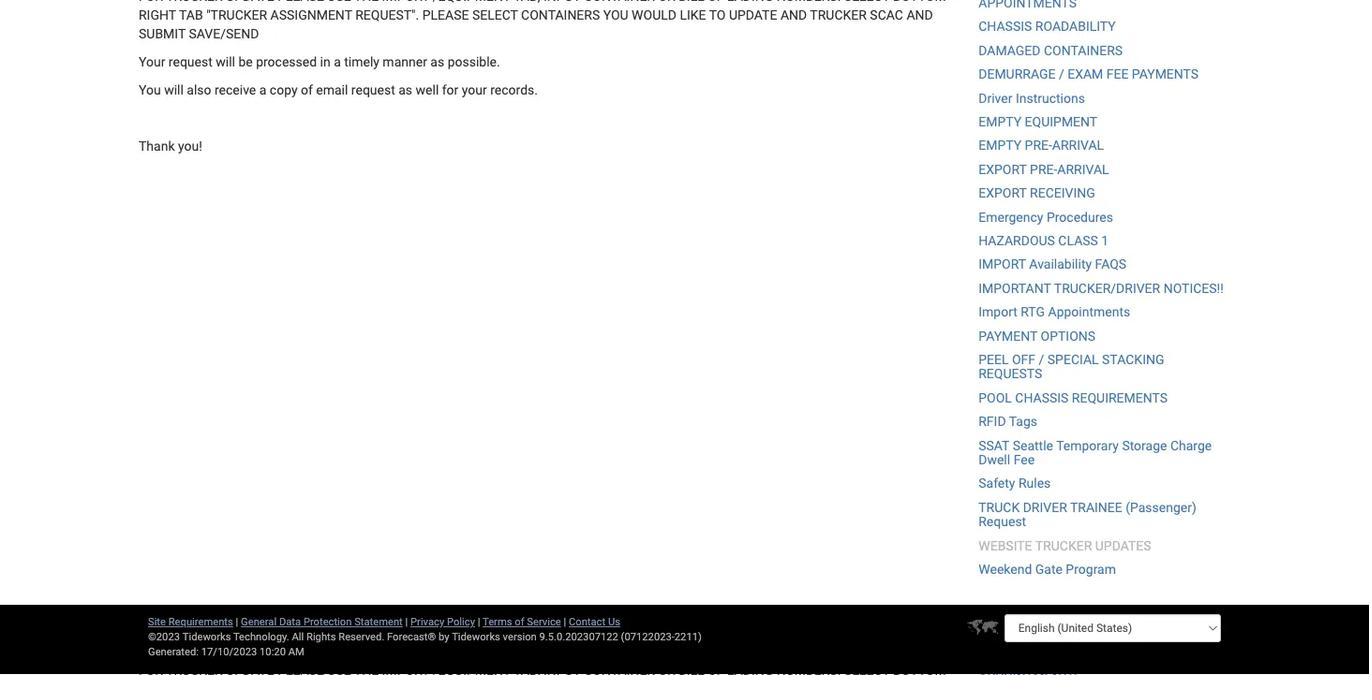 Task type: locate. For each thing, give the bounding box(es) containing it.
procedures
[[1047, 209, 1113, 225]]

data
[[279, 616, 301, 629]]

export receiving link
[[979, 186, 1095, 201]]

requirements
[[1072, 390, 1168, 406]]

roadability
[[1036, 19, 1116, 34]]

chassis
[[979, 19, 1032, 34], [1015, 390, 1069, 406]]

0 vertical spatial of
[[301, 82, 313, 97]]

a right in
[[334, 54, 341, 69]]

you
[[139, 82, 161, 97]]

will
[[216, 54, 235, 69], [164, 82, 184, 97]]

export up export receiving link
[[979, 162, 1027, 177]]

1 vertical spatial /
[[1039, 352, 1044, 368]]

would
[[632, 7, 677, 22]]

containers up exam
[[1044, 43, 1123, 58]]

/equipment
[[433, 0, 511, 4]]

please down /equipment
[[422, 7, 469, 22]]

1 empty from the top
[[979, 114, 1022, 130]]

request up also
[[169, 54, 213, 69]]

of right copy
[[301, 82, 313, 97]]

email
[[316, 82, 348, 97]]

gate
[[1035, 562, 1063, 578]]

updates
[[1095, 538, 1152, 554]]

pre- down empty pre-arrival link
[[1030, 162, 1058, 177]]

0 vertical spatial /
[[1059, 67, 1065, 82]]

1 horizontal spatial select
[[844, 0, 890, 4]]

import up request".
[[382, 0, 430, 4]]

as for well
[[399, 82, 412, 97]]

| left general
[[236, 616, 238, 629]]

/ left exam
[[1059, 67, 1065, 82]]

your request will be processed in a timely manner as possible.
[[139, 54, 500, 69]]

select
[[844, 0, 890, 4], [472, 7, 518, 22]]

2 and from the left
[[907, 7, 933, 22]]

empty
[[979, 114, 1022, 130], [979, 138, 1022, 153]]

trainee
[[1070, 500, 1123, 516]]

import inside chassis roadability damaged containers demurrage / exam fee payments driver instructions empty equipment empty pre-arrival export pre-arrival export receiving emergency procedures hazardous class 1 import availability faqs important trucker/driver notices!! import rtg appointments payment options peel off / special stacking requests pool chassis requirements rfid tags ssat seattle temporary storage charge dwell fee safety rules truck driver trainee (passenger) request website trucker updates weekend gate program
[[979, 257, 1026, 272]]

please up assignment at left
[[278, 0, 324, 4]]

request down timely
[[351, 82, 395, 97]]

1 vertical spatial export
[[979, 186, 1027, 201]]

1 and from the left
[[781, 7, 807, 22]]

1 horizontal spatial request
[[351, 82, 395, 97]]

0 horizontal spatial trucker
[[166, 0, 223, 4]]

1 horizontal spatial a
[[334, 54, 341, 69]]

copy
[[270, 82, 298, 97]]

containers inside 'for trucker update please use the import /equipment tab, input container or bill of lading numbers. select bottom right tab "trucker assignment request". please select containers you would like to update and trucker scac and submit save/send'
[[521, 7, 600, 22]]

export up emergency
[[979, 186, 1027, 201]]

0 vertical spatial update
[[226, 0, 274, 4]]

0 horizontal spatial will
[[164, 82, 184, 97]]

2 horizontal spatial trucker
[[1035, 538, 1092, 554]]

4 | from the left
[[564, 616, 566, 629]]

1 vertical spatial as
[[399, 82, 412, 97]]

and down numbers.
[[781, 7, 807, 22]]

contact us link
[[569, 616, 620, 629]]

generated:
[[148, 646, 199, 659]]

update
[[226, 0, 274, 4], [729, 7, 777, 22]]

| up forecast®
[[405, 616, 408, 629]]

| up "9.5.0.202307122" at the bottom
[[564, 616, 566, 629]]

as up well
[[431, 54, 444, 69]]

1 vertical spatial update
[[729, 7, 777, 22]]

1 vertical spatial pre-
[[1030, 162, 1058, 177]]

select down /equipment
[[472, 7, 518, 22]]

1 horizontal spatial import
[[979, 257, 1026, 272]]

chassis up damaged
[[979, 19, 1032, 34]]

0 horizontal spatial and
[[781, 7, 807, 22]]

a left copy
[[259, 82, 267, 97]]

input
[[544, 0, 581, 4]]

0 vertical spatial chassis
[[979, 19, 1032, 34]]

chassis up tags
[[1015, 390, 1069, 406]]

0 horizontal spatial containers
[[521, 7, 600, 22]]

peel
[[979, 352, 1009, 368]]

as left well
[[399, 82, 412, 97]]

scac
[[870, 7, 904, 22]]

1 vertical spatial of
[[515, 616, 524, 629]]

website
[[979, 538, 1032, 554]]

1 vertical spatial select
[[472, 7, 518, 22]]

import up the important
[[979, 257, 1026, 272]]

0 horizontal spatial a
[[259, 82, 267, 97]]

appointments
[[1048, 305, 1131, 320]]

class
[[1059, 233, 1098, 249]]

1 vertical spatial empty
[[979, 138, 1022, 153]]

numbers.
[[777, 0, 841, 4]]

1 horizontal spatial and
[[907, 7, 933, 22]]

also
[[187, 82, 211, 97]]

/
[[1059, 67, 1065, 82], [1039, 352, 1044, 368]]

for trucker update please use the import /equipment tab, input container or bill of lading numbers. select bottom right tab "trucker assignment request". please select containers you would like to update and trucker scac and submit save/send
[[139, 0, 946, 41]]

will right you
[[164, 82, 184, 97]]

empty down empty equipment link
[[979, 138, 1022, 153]]

pre- down empty equipment link
[[1025, 138, 1052, 153]]

1 horizontal spatial /
[[1059, 67, 1065, 82]]

2211)
[[675, 631, 702, 644]]

0 vertical spatial import
[[382, 0, 430, 4]]

1 horizontal spatial of
[[515, 616, 524, 629]]

safety rules link
[[979, 476, 1051, 492]]

0 vertical spatial export
[[979, 162, 1027, 177]]

1 vertical spatial a
[[259, 82, 267, 97]]

manner
[[383, 54, 427, 69]]

0 vertical spatial will
[[216, 54, 235, 69]]

receiving
[[1030, 186, 1095, 201]]

import
[[979, 305, 1018, 320]]

trucker down numbers.
[[810, 7, 867, 22]]

1 vertical spatial will
[[164, 82, 184, 97]]

0 vertical spatial containers
[[521, 7, 600, 22]]

rfid tags link
[[979, 414, 1038, 430]]

0 vertical spatial arrival
[[1052, 138, 1104, 153]]

well
[[416, 82, 439, 97]]

damaged
[[979, 43, 1041, 58]]

stacking
[[1102, 352, 1165, 368]]

trucker up gate
[[1035, 538, 1092, 554]]

0 vertical spatial as
[[431, 54, 444, 69]]

demurrage
[[979, 67, 1056, 82]]

special
[[1048, 352, 1099, 368]]

0 horizontal spatial as
[[399, 82, 412, 97]]

2 vertical spatial trucker
[[1035, 538, 1092, 554]]

the
[[354, 0, 379, 4]]

damaged containers link
[[979, 43, 1123, 58]]

tags
[[1009, 414, 1038, 430]]

truck driver trainee (passenger) request link
[[979, 500, 1197, 530]]

statement
[[354, 616, 403, 629]]

general data protection statement link
[[241, 616, 403, 629]]

1 vertical spatial containers
[[1044, 43, 1123, 58]]

0 horizontal spatial import
[[382, 0, 430, 4]]

0 horizontal spatial request
[[169, 54, 213, 69]]

save/send
[[189, 26, 259, 41]]

and
[[781, 7, 807, 22], [907, 7, 933, 22]]

program
[[1066, 562, 1116, 578]]

| up tideworks
[[478, 616, 480, 629]]

"trucker
[[206, 7, 267, 22]]

for
[[139, 0, 163, 4]]

containers down input
[[521, 7, 600, 22]]

import availability faqs link
[[979, 257, 1127, 272]]

you will also receive a copy of email request as well for your records.
[[139, 82, 538, 97]]

select up scac in the top of the page
[[844, 0, 890, 4]]

off
[[1012, 352, 1036, 368]]

export
[[979, 162, 1027, 177], [979, 186, 1027, 201]]

version
[[503, 631, 537, 644]]

1 horizontal spatial containers
[[1044, 43, 1123, 58]]

request
[[169, 54, 213, 69], [351, 82, 395, 97]]

1 vertical spatial trucker
[[810, 7, 867, 22]]

(07122023-
[[621, 631, 675, 644]]

arrival up receiving
[[1058, 162, 1109, 177]]

update down lading at the right of the page
[[729, 7, 777, 22]]

1
[[1102, 233, 1109, 249]]

0 vertical spatial empty
[[979, 114, 1022, 130]]

hazardous class 1 link
[[979, 233, 1109, 249]]

1 | from the left
[[236, 616, 238, 629]]

0 vertical spatial select
[[844, 0, 890, 4]]

a
[[334, 54, 341, 69], [259, 82, 267, 97]]

1 vertical spatial import
[[979, 257, 1026, 272]]

you
[[603, 7, 629, 22]]

1 horizontal spatial as
[[431, 54, 444, 69]]

submit
[[139, 26, 186, 41]]

use
[[327, 0, 351, 4]]

request
[[979, 515, 1026, 530]]

as
[[431, 54, 444, 69], [399, 82, 412, 97]]

arrival down the equipment
[[1052, 138, 1104, 153]]

update up "trucker
[[226, 0, 274, 4]]

your
[[462, 82, 487, 97]]

right
[[139, 7, 176, 22]]

will left be
[[216, 54, 235, 69]]

dwell
[[979, 452, 1011, 468]]

trucker up tab
[[166, 0, 223, 4]]

1 export from the top
[[979, 162, 1027, 177]]

of up version
[[515, 616, 524, 629]]

import
[[382, 0, 430, 4], [979, 257, 1026, 272]]

0 vertical spatial a
[[334, 54, 341, 69]]

tab,
[[514, 0, 540, 4]]

0 vertical spatial please
[[278, 0, 324, 4]]

/ right off
[[1039, 352, 1044, 368]]

1 vertical spatial please
[[422, 7, 469, 22]]

request".
[[355, 7, 419, 22]]

empty down driver at the top of page
[[979, 114, 1022, 130]]

and down bottom
[[907, 7, 933, 22]]



Task type: describe. For each thing, give the bounding box(es) containing it.
service
[[527, 616, 561, 629]]

reserved.
[[339, 631, 385, 644]]

bill
[[679, 0, 705, 4]]

faqs
[[1095, 257, 1127, 272]]

driver instructions link
[[979, 90, 1085, 106]]

tideworks
[[452, 631, 500, 644]]

rights
[[306, 631, 336, 644]]

2 empty from the top
[[979, 138, 1022, 153]]

technology.
[[233, 631, 289, 644]]

import rtg appointments link
[[979, 305, 1131, 320]]

seattle
[[1013, 438, 1053, 454]]

for
[[442, 82, 459, 97]]

or
[[658, 0, 675, 4]]

like
[[680, 7, 706, 22]]

0 vertical spatial trucker
[[166, 0, 223, 4]]

all
[[292, 631, 304, 644]]

processed
[[256, 54, 317, 69]]

weekend gate program link
[[979, 562, 1116, 578]]

0 horizontal spatial update
[[226, 0, 274, 4]]

3 | from the left
[[478, 616, 480, 629]]

equipment
[[1025, 114, 1098, 130]]

of inside site requirements | general data protection statement | privacy policy | terms of service | contact us ©2023 tideworks technology. all rights reserved. forecast® by tideworks version 9.5.0.202307122 (07122023-2211) generated: 17/10/2023 10:20 am
[[515, 616, 524, 629]]

1 vertical spatial arrival
[[1058, 162, 1109, 177]]

notices!!
[[1164, 281, 1224, 296]]

1 horizontal spatial will
[[216, 54, 235, 69]]

general
[[241, 616, 277, 629]]

requirements
[[168, 616, 233, 629]]

privacy
[[411, 616, 444, 629]]

0 horizontal spatial please
[[278, 0, 324, 4]]

containers inside chassis roadability damaged containers demurrage / exam fee payments driver instructions empty equipment empty pre-arrival export pre-arrival export receiving emergency procedures hazardous class 1 import availability faqs important trucker/driver notices!! import rtg appointments payment options peel off / special stacking requests pool chassis requirements rfid tags ssat seattle temporary storage charge dwell fee safety rules truck driver trainee (passenger) request website trucker updates weekend gate program
[[1044, 43, 1123, 58]]

1 vertical spatial request
[[351, 82, 395, 97]]

2 export from the top
[[979, 186, 1027, 201]]

availability
[[1029, 257, 1092, 272]]

0 horizontal spatial select
[[472, 7, 518, 22]]

rfid
[[979, 414, 1006, 430]]

to
[[709, 7, 726, 22]]

temporary
[[1056, 438, 1119, 454]]

import inside 'for trucker update please use the import /equipment tab, input container or bill of lading numbers. select bottom right tab "trucker assignment request". please select containers you would like to update and trucker scac and submit save/send'
[[382, 0, 430, 4]]

bottom
[[893, 0, 946, 4]]

storage
[[1122, 438, 1167, 454]]

ssat seattle temporary storage charge dwell fee link
[[979, 438, 1212, 468]]

empty pre-arrival link
[[979, 138, 1104, 153]]

emergency procedures link
[[979, 209, 1113, 225]]

0 horizontal spatial of
[[301, 82, 313, 97]]

rules
[[1019, 476, 1051, 492]]

thank
[[139, 138, 175, 154]]

1 horizontal spatial trucker
[[810, 7, 867, 22]]

site requirements | general data protection statement | privacy policy | terms of service | contact us ©2023 tideworks technology. all rights reserved. forecast® by tideworks version 9.5.0.202307122 (07122023-2211) generated: 17/10/2023 10:20 am
[[148, 616, 702, 659]]

chassis roadability damaged containers demurrage / exam fee payments driver instructions empty equipment empty pre-arrival export pre-arrival export receiving emergency procedures hazardous class 1 import availability faqs important trucker/driver notices!! import rtg appointments payment options peel off / special stacking requests pool chassis requirements rfid tags ssat seattle temporary storage charge dwell fee safety rules truck driver trainee (passenger) request website trucker updates weekend gate program
[[979, 19, 1224, 578]]

safety
[[979, 476, 1016, 492]]

empty equipment link
[[979, 114, 1098, 130]]

2 | from the left
[[405, 616, 408, 629]]

0 vertical spatial pre-
[[1025, 138, 1052, 153]]

terms of service link
[[483, 616, 561, 629]]

0 vertical spatial request
[[169, 54, 213, 69]]

pool chassis requirements link
[[979, 390, 1168, 406]]

forecast®
[[387, 631, 436, 644]]

as for possible.
[[431, 54, 444, 69]]

thank you!
[[139, 138, 202, 154]]

by
[[439, 631, 450, 644]]

important
[[979, 281, 1051, 296]]

be
[[238, 54, 253, 69]]

trucker/driver
[[1054, 281, 1161, 296]]

weekend
[[979, 562, 1032, 578]]

ssat
[[979, 438, 1010, 454]]

trucker inside chassis roadability damaged containers demurrage / exam fee payments driver instructions empty equipment empty pre-arrival export pre-arrival export receiving emergency procedures hazardous class 1 import availability faqs important trucker/driver notices!! import rtg appointments payment options peel off / special stacking requests pool chassis requirements rfid tags ssat seattle temporary storage charge dwell fee safety rules truck driver trainee (passenger) request website trucker updates weekend gate program
[[1035, 538, 1092, 554]]

truck
[[979, 500, 1020, 516]]

your
[[139, 54, 165, 69]]

(passenger)
[[1126, 500, 1197, 516]]

assignment
[[271, 7, 352, 22]]

exam
[[1068, 67, 1103, 82]]

chassis roadability link
[[979, 19, 1116, 34]]

am
[[288, 646, 304, 659]]

timely
[[344, 54, 380, 69]]

driver
[[1023, 500, 1067, 516]]

0 horizontal spatial /
[[1039, 352, 1044, 368]]

site requirements link
[[148, 616, 233, 629]]

tab
[[179, 7, 203, 22]]

demurrage / exam fee payments link
[[979, 67, 1199, 82]]

site
[[148, 616, 166, 629]]

contact
[[569, 616, 606, 629]]

1 vertical spatial chassis
[[1015, 390, 1069, 406]]

1 horizontal spatial update
[[729, 7, 777, 22]]

records.
[[490, 82, 538, 97]]

lading
[[727, 0, 774, 4]]

payment options link
[[979, 328, 1096, 344]]

fee
[[1107, 67, 1129, 82]]

emergency
[[979, 209, 1044, 225]]

1 horizontal spatial please
[[422, 7, 469, 22]]

charge
[[1171, 438, 1212, 454]]

options
[[1041, 328, 1096, 344]]

©2023 tideworks
[[148, 631, 231, 644]]



Task type: vqa. For each thing, say whether or not it's contained in the screenshot.
clear
no



